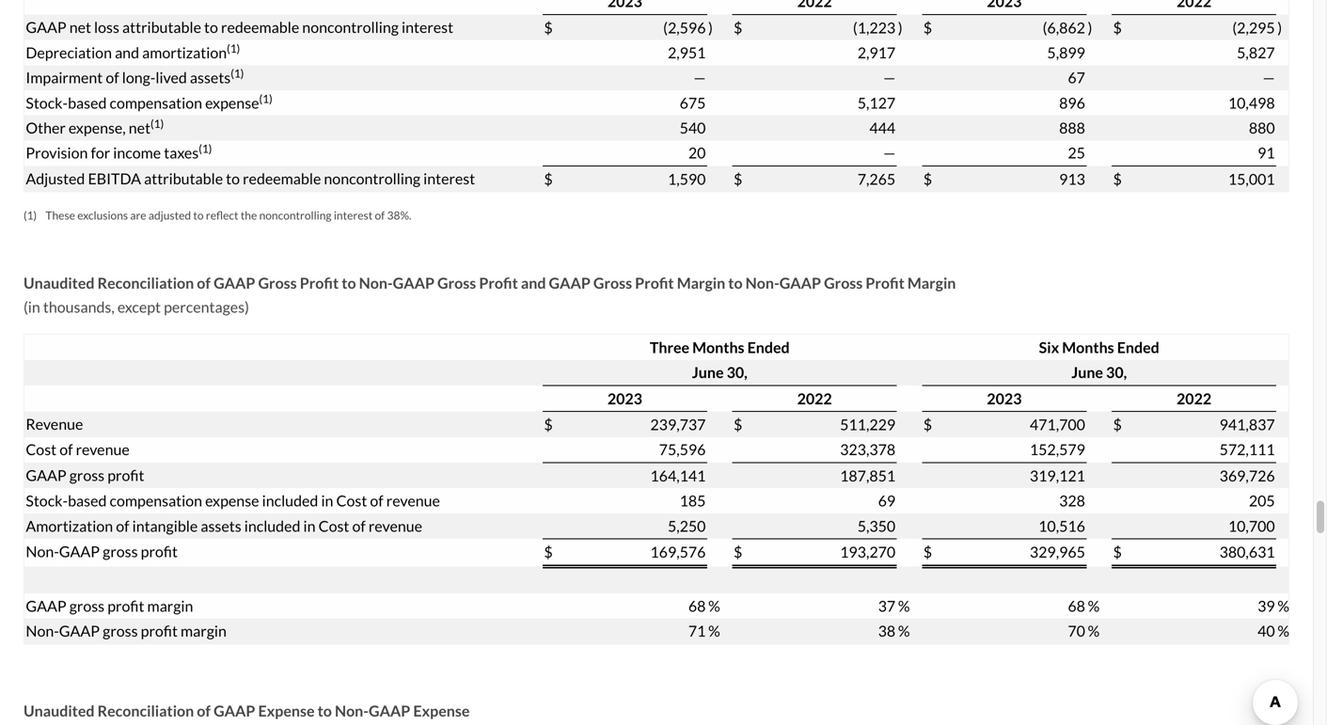 Task type: locate. For each thing, give the bounding box(es) containing it.
2 expense from the top
[[205, 492, 259, 510]]

) right '(2,295'
[[1278, 18, 1282, 36]]

1 horizontal spatial net
[[129, 119, 151, 137]]

gross down intangible
[[103, 542, 138, 561]]

) right (6,862
[[1088, 18, 1093, 36]]

reconciliation inside unaudited reconciliation of gaap gross profit to non-gaap gross profit and gaap gross profit margin to non-gaap gross profit margin (in thousands, except percentages)
[[97, 274, 194, 292]]

39 %
[[1258, 597, 1290, 615]]

30 down six months ended
[[1106, 363, 1124, 382]]

unaudited for unaudited reconciliation of gaap gross profit to non-gaap gross profit and gaap gross profit margin to non-gaap gross profit margin (in thousands, except percentages)
[[24, 274, 95, 292]]

2 profit from the left
[[479, 274, 518, 292]]

assets inside impairment of long-lived assets (1)
[[190, 68, 231, 87]]

(1)    these exclusions are adjusted to reflect the noncontrolling interest of 38%.
[[24, 209, 411, 222]]

expense down the amortization
[[205, 93, 259, 112]]

2 compensation from the top
[[110, 492, 202, 510]]

reconciliation down non-gaap gross profit margin
[[97, 702, 194, 720]]

1 horizontal spatial 2022
[[1177, 389, 1212, 408]]

4 ) from the left
[[1278, 18, 1282, 36]]

included down stock-based compensation expense included in cost of revenue
[[244, 517, 301, 535]]

1 horizontal spatial 2023
[[987, 389, 1022, 408]]

based up other expense, net (1)
[[68, 93, 107, 112]]

1 compensation from the top
[[110, 93, 202, 112]]

1 vertical spatial cost
[[336, 492, 367, 510]]

redeemable
[[221, 18, 299, 36], [243, 169, 321, 188]]

1 months from the left
[[693, 338, 745, 356]]

0 horizontal spatial 68
[[688, 597, 706, 615]]

margin up the unaudited reconciliation of gaap expense to non-gaap expense
[[181, 622, 227, 640]]

unaudited reconciliation of gaap expense to non-gaap expense
[[24, 702, 470, 720]]

three months ended
[[650, 338, 790, 356]]

and
[[115, 43, 139, 62], [521, 274, 546, 292]]

1 2022 from the left
[[797, 389, 832, 408]]

39
[[1258, 597, 1275, 615]]

(1)
[[227, 41, 240, 55], [231, 66, 244, 80], [259, 92, 273, 105], [151, 117, 164, 130], [199, 142, 212, 155]]

0 vertical spatial margin
[[147, 597, 193, 615]]

2 30 from the left
[[1106, 363, 1124, 382]]

5,250
[[668, 517, 706, 535]]

assets down stock-based compensation expense included in cost of revenue
[[201, 517, 241, 535]]

attributable down taxes
[[144, 169, 223, 188]]

june 30 , down six months ended
[[1072, 363, 1127, 382]]

888
[[1059, 119, 1085, 137]]

2 vertical spatial cost
[[319, 517, 349, 535]]

2 ) from the left
[[898, 18, 903, 36]]

1 expense from the left
[[258, 702, 315, 720]]

of inside unaudited reconciliation of gaap gross profit to non-gaap gross profit and gaap gross profit margin to non-gaap gross profit margin (in thousands, except percentages)
[[197, 274, 211, 292]]

1,590
[[668, 170, 706, 188]]

1 horizontal spatial june 30 ,
[[1072, 363, 1127, 382]]

1 based from the top
[[68, 93, 107, 112]]

4 profit from the left
[[866, 274, 905, 292]]

0 horizontal spatial 2023
[[608, 389, 642, 408]]

30 down three months ended
[[727, 363, 744, 382]]

expense up 'amortization of intangible assets included in cost of revenue' at the left
[[205, 492, 259, 510]]

1 stock- from the top
[[26, 93, 68, 112]]

1 vertical spatial expense
[[205, 492, 259, 510]]

0 horizontal spatial 30
[[727, 363, 744, 382]]

471,700
[[1030, 415, 1085, 434]]

572,111
[[1220, 440, 1275, 459]]

based
[[68, 93, 107, 112], [68, 492, 107, 510]]

months right 'six'
[[1062, 338, 1114, 356]]

1 vertical spatial assets
[[201, 517, 241, 535]]

, down three months ended
[[744, 363, 748, 382]]

1 june from the left
[[692, 363, 724, 382]]

percentages)
[[164, 298, 249, 316]]

10,516
[[1039, 517, 1085, 535]]

based inside stock-based compensation expense (1)
[[68, 93, 107, 112]]

% right the 38
[[898, 622, 910, 640]]

68 % up '70 %'
[[1068, 597, 1100, 615]]

1 ended from the left
[[747, 338, 790, 356]]

cost
[[26, 440, 57, 459], [336, 492, 367, 510], [319, 517, 349, 535]]

1 horizontal spatial expense
[[413, 702, 470, 720]]

net left loss
[[69, 18, 91, 36]]

six months ended
[[1039, 338, 1160, 356]]

non-
[[359, 274, 393, 292], [746, 274, 780, 292], [26, 542, 59, 561], [26, 622, 59, 640], [335, 702, 369, 720]]

profit down cost of revenue
[[107, 466, 144, 484]]

0 horizontal spatial and
[[115, 43, 139, 62]]

june 30 , down three months ended
[[692, 363, 748, 382]]

revenue for stock-based compensation expense included in cost of revenue
[[386, 492, 440, 510]]

— up 675
[[694, 68, 706, 87]]

stock- inside stock-based compensation expense (1)
[[26, 93, 68, 112]]

2 unaudited from the top
[[24, 702, 95, 720]]

profit up non-gaap gross profit margin
[[107, 597, 144, 615]]

six
[[1039, 338, 1059, 356]]

are
[[130, 209, 146, 222]]

0 vertical spatial in
[[321, 492, 333, 510]]

) right (2,596
[[708, 18, 713, 36]]

0 horizontal spatial margin
[[677, 274, 725, 292]]

compensation down the 'lived'
[[110, 93, 202, 112]]

3 ) from the left
[[1088, 18, 1093, 36]]

0 vertical spatial assets
[[190, 68, 231, 87]]

0 horizontal spatial june
[[692, 363, 724, 382]]

amortization of intangible assets included in cost of revenue
[[26, 517, 422, 535]]

—
[[694, 68, 706, 87], [883, 68, 896, 87], [1263, 68, 1275, 87], [883, 144, 896, 162]]

— up 5,127
[[883, 68, 896, 87]]

0 horizontal spatial months
[[693, 338, 745, 356]]

— down 5,827
[[1263, 68, 1275, 87]]

to
[[204, 18, 218, 36], [226, 169, 240, 188], [193, 209, 204, 222], [342, 274, 356, 292], [728, 274, 743, 292], [318, 702, 332, 720]]

revenue
[[76, 440, 130, 459], [386, 492, 440, 510], [369, 517, 422, 535]]

1 unaudited from the top
[[24, 274, 95, 292]]

except
[[117, 298, 161, 316]]

1 horizontal spatial in
[[321, 492, 333, 510]]

1 june 30 , from the left
[[692, 363, 748, 382]]

1 68 % from the left
[[688, 597, 720, 615]]

2 expense from the left
[[413, 702, 470, 720]]

1 vertical spatial attributable
[[144, 169, 223, 188]]

38 %
[[878, 622, 910, 640]]

) for (6,862 )
[[1088, 18, 1093, 36]]

included for assets
[[244, 517, 301, 535]]

1 vertical spatial and
[[521, 274, 546, 292]]

68 % up 71 %
[[688, 597, 720, 615]]

2 68 from the left
[[1068, 597, 1085, 615]]

reconciliation
[[97, 274, 194, 292], [97, 702, 194, 720]]

june 30 ,
[[692, 363, 748, 382], [1072, 363, 1127, 382]]

1 horizontal spatial margin
[[908, 274, 956, 292]]

0 vertical spatial cost
[[26, 440, 57, 459]]

369,726
[[1220, 466, 1275, 485]]

0 vertical spatial compensation
[[110, 93, 202, 112]]

expense
[[205, 93, 259, 112], [205, 492, 259, 510]]

taxes
[[164, 144, 199, 162]]

(1) inside other expense, net (1)
[[151, 117, 164, 130]]

2 reconciliation from the top
[[97, 702, 194, 720]]

june
[[692, 363, 724, 382], [1072, 363, 1103, 382]]

expense,
[[69, 119, 126, 137]]

0 horizontal spatial in
[[303, 517, 316, 535]]

1 reconciliation from the top
[[97, 274, 194, 292]]

0 horizontal spatial expense
[[258, 702, 315, 720]]

0 vertical spatial based
[[68, 93, 107, 112]]

1 vertical spatial based
[[68, 492, 107, 510]]

0 vertical spatial included
[[262, 492, 318, 510]]

10,700
[[1228, 517, 1275, 535]]

68 up '70'
[[1068, 597, 1085, 615]]

redeemable up the amortization
[[221, 18, 299, 36]]

0 horizontal spatial june 30 ,
[[692, 363, 748, 382]]

unaudited inside unaudited reconciliation of gaap gross profit to non-gaap gross profit and gaap gross profit margin to non-gaap gross profit margin (in thousands, except percentages)
[[24, 274, 95, 292]]

1 vertical spatial net
[[129, 119, 151, 137]]

(1,223 )
[[853, 18, 903, 36]]

1 horizontal spatial 68 %
[[1068, 597, 1100, 615]]

june down six months ended
[[1072, 363, 1103, 382]]

unaudited
[[24, 274, 95, 292], [24, 702, 95, 720]]

based down gaap gross profit at left
[[68, 492, 107, 510]]

margin
[[147, 597, 193, 615], [181, 622, 227, 640]]

0 horizontal spatial 2022
[[797, 389, 832, 408]]

revenue
[[26, 415, 83, 433]]

included for expense
[[262, 492, 318, 510]]

assets
[[190, 68, 231, 87], [201, 517, 241, 535]]

) right (1,223
[[898, 18, 903, 36]]

0 vertical spatial unaudited
[[24, 274, 95, 292]]

(1) inside depreciation and amortization (1)
[[227, 41, 240, 55]]

intangible
[[132, 517, 198, 535]]

included up 'amortization of intangible assets included in cost of revenue' at the left
[[262, 492, 318, 510]]

amortization
[[142, 43, 227, 62]]

gross
[[258, 274, 297, 292], [437, 274, 476, 292], [593, 274, 632, 292], [824, 274, 863, 292]]

compensation up intangible
[[110, 492, 202, 510]]

0 vertical spatial expense
[[205, 93, 259, 112]]

in
[[321, 492, 333, 510], [303, 517, 316, 535]]

2 vertical spatial noncontrolling
[[259, 209, 332, 222]]

2 vertical spatial revenue
[[369, 517, 422, 535]]

0 vertical spatial stock-
[[26, 93, 68, 112]]

profit down gaap gross profit margin on the bottom of the page
[[141, 622, 178, 640]]

1 horizontal spatial months
[[1062, 338, 1114, 356]]

1 horizontal spatial 30
[[1106, 363, 1124, 382]]

based for stock-based compensation expense included in cost of revenue
[[68, 492, 107, 510]]

redeemable up the
[[243, 169, 321, 188]]

$
[[544, 18, 553, 36], [734, 18, 743, 36], [924, 18, 932, 36], [1113, 18, 1122, 36], [544, 170, 553, 188], [734, 170, 743, 188], [924, 170, 932, 188], [1113, 170, 1122, 188], [544, 415, 553, 434], [734, 415, 743, 434], [924, 415, 932, 434], [1113, 415, 1122, 434], [544, 543, 553, 561], [734, 543, 743, 561], [924, 543, 932, 561], [1113, 543, 1122, 561]]

stock-based compensation expense included in cost of revenue
[[26, 492, 440, 510]]

revenue for amortization of intangible assets included in cost of revenue
[[369, 517, 422, 535]]

1 vertical spatial unaudited
[[24, 702, 95, 720]]

% up 71 %
[[708, 597, 720, 615]]

0 horizontal spatial ended
[[747, 338, 790, 356]]

amortization
[[26, 517, 113, 535]]

assets down the amortization
[[190, 68, 231, 87]]

compensation inside stock-based compensation expense (1)
[[110, 93, 202, 112]]

impairment of long-lived assets (1)
[[26, 66, 244, 87]]

1 horizontal spatial ,
[[1124, 363, 1127, 382]]

1 vertical spatial stock-
[[26, 492, 68, 510]]

2 stock- from the top
[[26, 492, 68, 510]]

compensation for included
[[110, 492, 202, 510]]

2 , from the left
[[1124, 363, 1127, 382]]

gaap gross profit margin
[[26, 597, 193, 615]]

1 vertical spatial in
[[303, 517, 316, 535]]

38
[[878, 622, 896, 640]]

reconciliation up except
[[97, 274, 194, 292]]

193,270
[[840, 543, 896, 561]]

interest
[[402, 18, 454, 36], [423, 169, 475, 188], [334, 209, 373, 222]]

1 horizontal spatial ended
[[1117, 338, 1160, 356]]

for
[[91, 144, 110, 162]]

months right the three
[[693, 338, 745, 356]]

1 horizontal spatial june
[[1072, 363, 1103, 382]]

reflect
[[206, 209, 238, 222]]

expense for (1)
[[205, 93, 259, 112]]

2 ended from the left
[[1117, 338, 1160, 356]]

ended for three months ended
[[747, 338, 790, 356]]

1 horizontal spatial and
[[521, 274, 546, 292]]

1 vertical spatial included
[[244, 517, 301, 535]]

2 based from the top
[[68, 492, 107, 510]]

expense inside stock-based compensation expense (1)
[[205, 93, 259, 112]]

0 horizontal spatial ,
[[744, 363, 748, 382]]

1 vertical spatial compensation
[[110, 492, 202, 510]]

noncontrolling
[[302, 18, 399, 36], [324, 169, 421, 188], [259, 209, 332, 222]]

0 horizontal spatial 68 %
[[688, 597, 720, 615]]

2 68 % from the left
[[1068, 597, 1100, 615]]

0 vertical spatial reconciliation
[[97, 274, 194, 292]]

income
[[113, 144, 161, 162]]

1 vertical spatial revenue
[[386, 492, 440, 510]]

expense
[[258, 702, 315, 720], [413, 702, 470, 720]]

% up '70 %'
[[1088, 597, 1100, 615]]

% right '71'
[[708, 622, 720, 640]]

1 vertical spatial noncontrolling
[[324, 169, 421, 188]]

2 months from the left
[[1062, 338, 1114, 356]]

net up income
[[129, 119, 151, 137]]

152,579
[[1030, 440, 1085, 459]]

months
[[693, 338, 745, 356], [1062, 338, 1114, 356]]

profit
[[300, 274, 339, 292], [479, 274, 518, 292], [635, 274, 674, 292], [866, 274, 905, 292]]

, down six months ended
[[1124, 363, 1127, 382]]

attributable up the amortization
[[122, 18, 201, 36]]

30
[[727, 363, 744, 382], [1106, 363, 1124, 382]]

540
[[680, 119, 706, 137]]

68 up '71'
[[688, 597, 706, 615]]

1 vertical spatial reconciliation
[[97, 702, 194, 720]]

stock- up other
[[26, 93, 68, 112]]

june down three months ended
[[692, 363, 724, 382]]

69
[[878, 492, 896, 510]]

ended
[[747, 338, 790, 356], [1117, 338, 1160, 356]]

1 ) from the left
[[708, 18, 713, 36]]

0 horizontal spatial net
[[69, 18, 91, 36]]

,
[[744, 363, 748, 382], [1124, 363, 1127, 382]]

)
[[708, 18, 713, 36], [898, 18, 903, 36], [1088, 18, 1093, 36], [1278, 18, 1282, 36]]

0 vertical spatial and
[[115, 43, 139, 62]]

stock- up "amortization"
[[26, 492, 68, 510]]

margin up non-gaap gross profit margin
[[147, 597, 193, 615]]

1 expense from the top
[[205, 93, 259, 112]]

1 horizontal spatial 68
[[1068, 597, 1085, 615]]

896
[[1059, 93, 1085, 112]]



Task type: vqa. For each thing, say whether or not it's contained in the screenshot.


Task type: describe. For each thing, give the bounding box(es) containing it.
0 vertical spatial redeemable
[[221, 18, 299, 36]]

185
[[680, 492, 706, 510]]

in for expense
[[321, 492, 333, 510]]

(1) inside impairment of long-lived assets (1)
[[231, 66, 244, 80]]

0 vertical spatial attributable
[[122, 18, 201, 36]]

187,851
[[840, 466, 896, 485]]

0 vertical spatial net
[[69, 18, 91, 36]]

gaap net loss attributable to redeemable noncontrolling interest
[[26, 18, 454, 36]]

lived
[[156, 68, 187, 87]]

2 june 30 , from the left
[[1072, 363, 1127, 382]]

1 margin from the left
[[677, 274, 725, 292]]

913
[[1059, 170, 1085, 188]]

(6,862 )
[[1043, 18, 1093, 36]]

(2,295
[[1233, 18, 1275, 36]]

75,596
[[659, 440, 706, 459]]

months for three
[[693, 338, 745, 356]]

other expense, net (1)
[[26, 117, 164, 137]]

% right the "37"
[[898, 597, 910, 615]]

and inside unaudited reconciliation of gaap gross profit to non-gaap gross profit and gaap gross profit margin to non-gaap gross profit margin (in thousands, except percentages)
[[521, 274, 546, 292]]

329,965
[[1030, 543, 1085, 561]]

cost for stock-based compensation expense included in cost of revenue
[[336, 492, 367, 510]]

239,737
[[650, 415, 706, 434]]

reconciliation for gross
[[97, 274, 194, 292]]

511,229
[[840, 415, 896, 434]]

(1) inside stock-based compensation expense (1)
[[259, 92, 273, 105]]

5,350
[[858, 517, 896, 535]]

0 vertical spatial noncontrolling
[[302, 18, 399, 36]]

380,631
[[1220, 543, 1275, 561]]

67
[[1068, 68, 1085, 87]]

25
[[1068, 144, 1085, 162]]

gross down cost of revenue
[[69, 466, 105, 484]]

71 %
[[688, 622, 720, 640]]

% right 39
[[1278, 597, 1290, 615]]

40 %
[[1258, 622, 1290, 640]]

impairment
[[26, 68, 103, 87]]

thousands,
[[43, 298, 115, 316]]

exclusions
[[77, 209, 128, 222]]

2 vertical spatial interest
[[334, 209, 373, 222]]

1 68 from the left
[[688, 597, 706, 615]]

(2,596
[[663, 18, 706, 36]]

expense for included
[[205, 492, 259, 510]]

91
[[1258, 144, 1275, 162]]

20
[[688, 144, 706, 162]]

(1) inside provision for income taxes (1)
[[199, 142, 212, 155]]

1 30 from the left
[[727, 363, 744, 382]]

stock-based compensation expense (1)
[[26, 92, 273, 112]]

169,576
[[650, 543, 706, 561]]

5,127
[[858, 93, 896, 112]]

unaudited for unaudited reconciliation of gaap expense to non-gaap expense
[[24, 702, 95, 720]]

1 gross from the left
[[258, 274, 297, 292]]

loss
[[94, 18, 119, 36]]

15,001
[[1228, 170, 1275, 188]]

% right '70'
[[1088, 622, 1100, 640]]

40
[[1258, 622, 1275, 640]]

compensation for (1)
[[110, 93, 202, 112]]

(6,862
[[1043, 18, 1085, 36]]

2 margin from the left
[[908, 274, 956, 292]]

2,917
[[858, 43, 896, 62]]

stock- for stock-based compensation expense (1)
[[26, 93, 68, 112]]

1 profit from the left
[[300, 274, 339, 292]]

(in
[[24, 298, 40, 316]]

3 profit from the left
[[635, 274, 674, 292]]

444
[[870, 119, 896, 137]]

1 vertical spatial interest
[[423, 169, 475, 188]]

reconciliation for expense
[[97, 702, 194, 720]]

(1)    these
[[24, 209, 75, 222]]

4 gross from the left
[[824, 274, 863, 292]]

three
[[650, 338, 690, 356]]

gross down gaap gross profit margin on the bottom of the page
[[103, 622, 138, 640]]

of inside impairment of long-lived assets (1)
[[106, 68, 119, 87]]

164,141
[[650, 466, 706, 485]]

) for (1,223 )
[[898, 18, 903, 36]]

adjusted
[[149, 209, 191, 222]]

ebitda
[[88, 169, 141, 188]]

other
[[26, 119, 66, 137]]

gross up non-gaap gross profit margin
[[69, 597, 105, 615]]

3 gross from the left
[[593, 274, 632, 292]]

— down the 444
[[883, 144, 896, 162]]

2 june from the left
[[1072, 363, 1103, 382]]

adjusted
[[26, 169, 85, 188]]

0 vertical spatial revenue
[[76, 440, 130, 459]]

880
[[1249, 119, 1275, 137]]

the
[[241, 209, 257, 222]]

cost for amortization of intangible assets included in cost of revenue
[[319, 517, 349, 535]]

gaap gross profit
[[26, 466, 144, 484]]

provision for income taxes (1)
[[26, 142, 212, 162]]

) for (2,295 )
[[1278, 18, 1282, 36]]

5,827
[[1237, 43, 1275, 62]]

328
[[1059, 492, 1085, 510]]

depreciation
[[26, 43, 112, 62]]

long-
[[122, 68, 156, 87]]

and inside depreciation and amortization (1)
[[115, 43, 139, 62]]

1 vertical spatial redeemable
[[243, 169, 321, 188]]

adjusted ebitda attributable to redeemable noncontrolling interest
[[26, 169, 475, 188]]

in for assets
[[303, 517, 316, 535]]

71
[[688, 622, 706, 640]]

% right 40 on the right bottom of page
[[1278, 622, 1290, 640]]

1 vertical spatial margin
[[181, 622, 227, 640]]

37 %
[[878, 597, 910, 615]]

1 , from the left
[[744, 363, 748, 382]]

unaudited reconciliation of gaap gross profit to non-gaap gross profit and gaap gross profit margin to non-gaap gross profit margin (in thousands, except percentages)
[[24, 274, 956, 316]]

205
[[1249, 492, 1275, 510]]

profit down intangible
[[141, 542, 178, 561]]

319,121
[[1030, 466, 1085, 485]]

) for (2,596 )
[[708, 18, 713, 36]]

2 2023 from the left
[[987, 389, 1022, 408]]

2 2022 from the left
[[1177, 389, 1212, 408]]

7,265
[[858, 170, 896, 188]]

323,378
[[840, 440, 896, 459]]

(2,295 )
[[1233, 18, 1282, 36]]

based for stock-based compensation expense (1)
[[68, 93, 107, 112]]

non-gaap gross profit
[[26, 542, 178, 561]]

ended for six months ended
[[1117, 338, 1160, 356]]

cost of revenue
[[26, 440, 130, 459]]

37
[[878, 597, 896, 615]]

38%.
[[387, 209, 411, 222]]

2 gross from the left
[[437, 274, 476, 292]]

70
[[1068, 622, 1085, 640]]

1 2023 from the left
[[608, 389, 642, 408]]

70 %
[[1068, 622, 1100, 640]]

net inside other expense, net (1)
[[129, 119, 151, 137]]

941,837
[[1220, 415, 1275, 434]]

675
[[680, 93, 706, 112]]

0 vertical spatial interest
[[402, 18, 454, 36]]

(1,223
[[853, 18, 896, 36]]

stock- for stock-based compensation expense included in cost of revenue
[[26, 492, 68, 510]]

5,899
[[1047, 43, 1085, 62]]

months for six
[[1062, 338, 1114, 356]]



